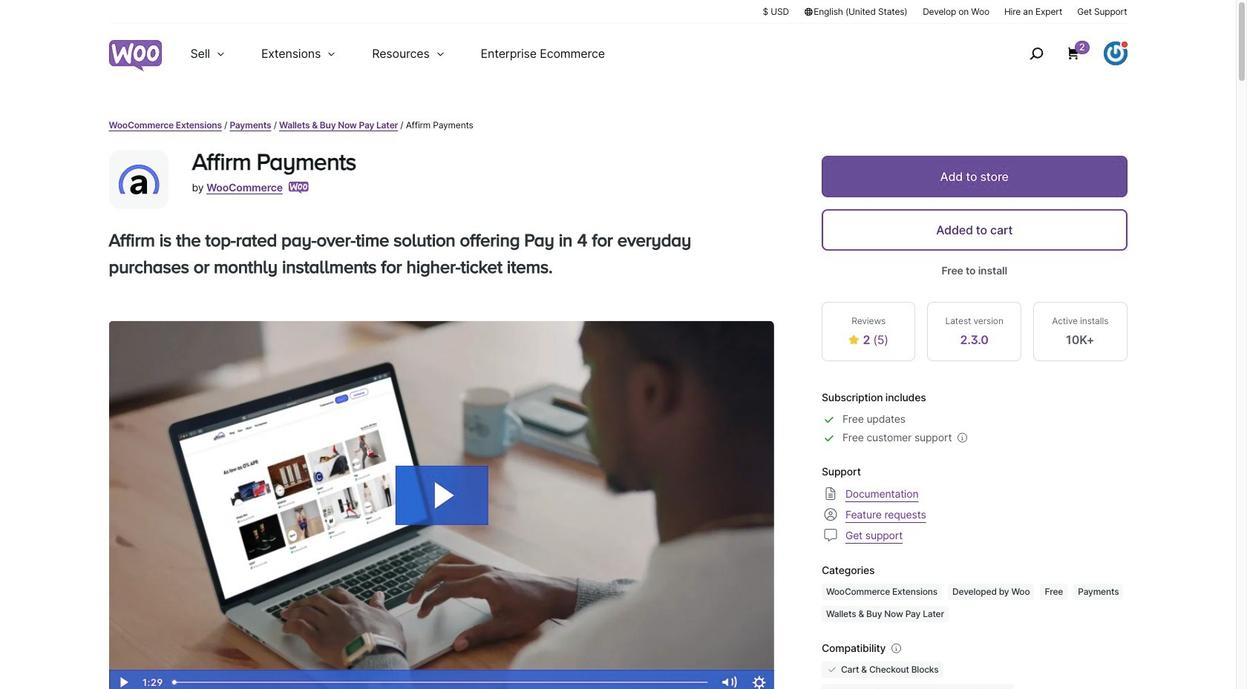 Task type: describe. For each thing, give the bounding box(es) containing it.
developed by woocommerce image
[[289, 182, 309, 194]]

circle user image
[[822, 506, 840, 524]]

circle info image
[[889, 641, 904, 656]]

open account menu image
[[1104, 42, 1127, 65]]

product icon image
[[109, 150, 168, 209]]

1 check image from the top
[[826, 664, 838, 676]]

file lines image
[[822, 485, 840, 503]]

search image
[[1024, 42, 1048, 65]]



Task type: vqa. For each thing, say whether or not it's contained in the screenshot.
first CHECK Image from the top of the page
yes



Task type: locate. For each thing, give the bounding box(es) containing it.
1 vertical spatial check image
[[826, 687, 838, 690]]

2 check image from the top
[[826, 687, 838, 690]]

extra information image
[[955, 431, 970, 446]]

0 vertical spatial check image
[[826, 664, 838, 676]]

message image
[[822, 527, 840, 545]]

check image
[[826, 664, 838, 676], [826, 687, 838, 690]]

service navigation menu element
[[998, 29, 1127, 78]]

breadcrumb element
[[109, 119, 1127, 132]]



